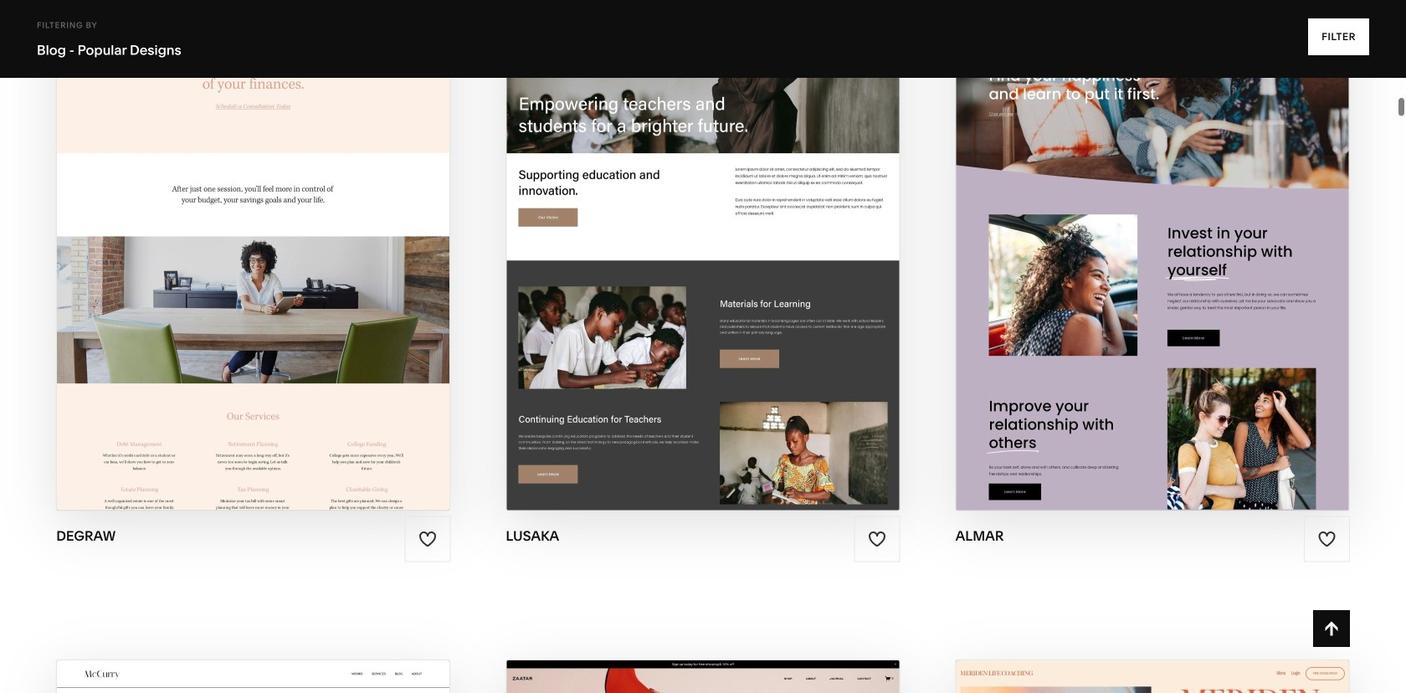 Task type: locate. For each thing, give the bounding box(es) containing it.
meriden image
[[957, 661, 1349, 693]]

add degraw to your favorites list image
[[418, 530, 437, 548]]

almar image
[[957, 0, 1349, 510]]

back to top image
[[1323, 619, 1341, 638]]

zaatar image
[[507, 661, 900, 693]]



Task type: describe. For each thing, give the bounding box(es) containing it.
degraw image
[[57, 0, 450, 510]]

lusaka image
[[507, 0, 900, 510]]

mccurry image
[[57, 661, 450, 693]]

add almar to your favorites list image
[[1318, 530, 1336, 548]]

add lusaka to your favorites list image
[[868, 530, 887, 548]]



Task type: vqa. For each thing, say whether or not it's contained in the screenshot.
the "Mariana" Image
no



